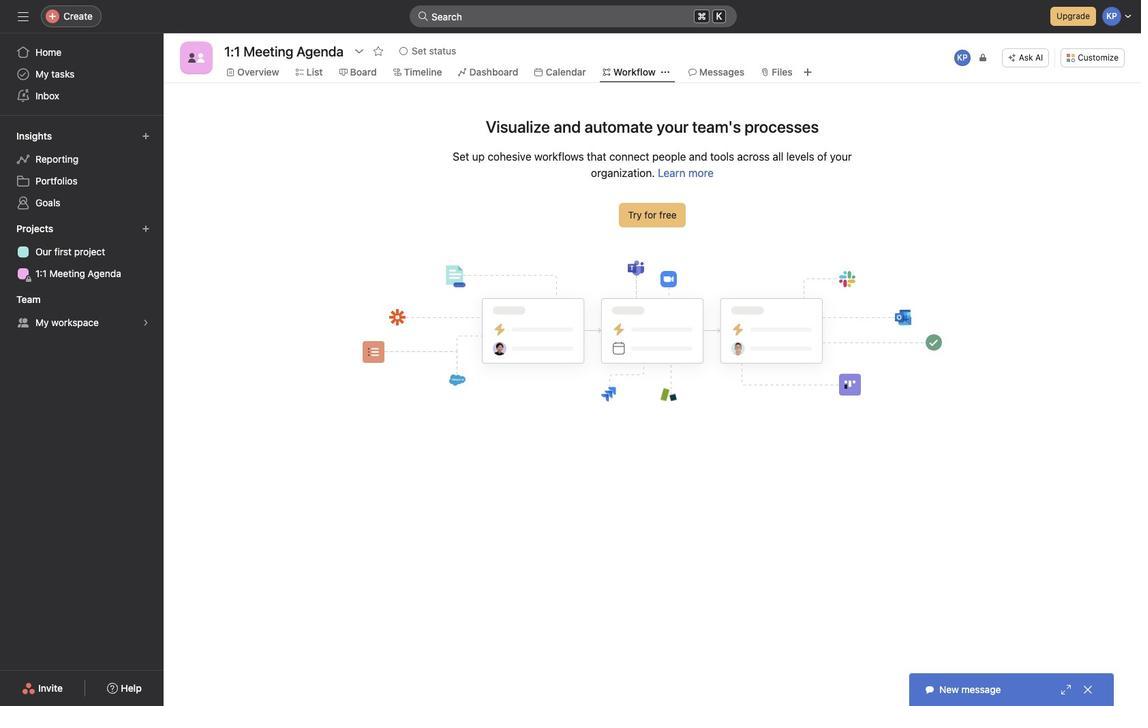 Task type: vqa. For each thing, say whether or not it's contained in the screenshot.
Set inside the dropdown button
yes



Task type: locate. For each thing, give the bounding box(es) containing it.
my inside global element
[[35, 68, 49, 80]]

my for my tasks
[[35, 68, 49, 80]]

and up workflows
[[554, 117, 581, 136]]

that
[[587, 151, 606, 163]]

my inside 'link'
[[35, 317, 49, 329]]

list
[[307, 66, 323, 78]]

None text field
[[221, 39, 347, 63]]

set status
[[412, 45, 456, 57]]

board
[[350, 66, 377, 78]]

portfolios
[[35, 175, 77, 187]]

timeline
[[404, 66, 442, 78]]

learn more
[[658, 167, 714, 179]]

None field
[[410, 5, 737, 27]]

messages
[[699, 66, 745, 78]]

calendar
[[546, 66, 586, 78]]

learn
[[658, 167, 686, 179]]

inbox
[[35, 90, 59, 102]]

0 horizontal spatial and
[[554, 117, 581, 136]]

add to starred image
[[373, 46, 384, 57]]

try for free button
[[619, 203, 686, 228]]

prominent image
[[418, 11, 429, 22]]

new message
[[939, 684, 1001, 696]]

1 vertical spatial your
[[830, 151, 852, 163]]

0 horizontal spatial your
[[657, 117, 689, 136]]

meeting
[[49, 268, 85, 279]]

set inside popup button
[[412, 45, 426, 57]]

upgrade button
[[1050, 7, 1096, 26]]

home
[[35, 46, 62, 58]]

my workspace
[[35, 317, 99, 329]]

my left tasks
[[35, 68, 49, 80]]

add tab image
[[802, 67, 813, 78]]

show options image
[[354, 46, 365, 57]]

⌘
[[698, 10, 706, 22]]

our first project
[[35, 246, 105, 258]]

0 vertical spatial set
[[412, 45, 426, 57]]

1 horizontal spatial and
[[689, 151, 707, 163]]

Search tasks, projects, and more text field
[[410, 5, 737, 27]]

hide sidebar image
[[18, 11, 29, 22]]

create
[[63, 10, 93, 22]]

see details, my workspace image
[[142, 319, 150, 327]]

workflow link
[[602, 65, 656, 80]]

set status button
[[393, 42, 462, 61]]

and up the more
[[689, 151, 707, 163]]

0 vertical spatial my
[[35, 68, 49, 80]]

portfolios link
[[8, 170, 155, 192]]

your inside set up cohesive workflows that connect people and tools across all levels of your organization.
[[830, 151, 852, 163]]

overview link
[[226, 65, 279, 80]]

your right of
[[830, 151, 852, 163]]

your up 'people'
[[657, 117, 689, 136]]

set up timeline
[[412, 45, 426, 57]]

reporting
[[35, 153, 78, 165]]

your
[[657, 117, 689, 136], [830, 151, 852, 163]]

status
[[429, 45, 456, 57]]

and
[[554, 117, 581, 136], [689, 151, 707, 163]]

inbox link
[[8, 85, 155, 107]]

1 vertical spatial and
[[689, 151, 707, 163]]

connect
[[609, 151, 649, 163]]

overview
[[237, 66, 279, 78]]

set left up
[[453, 151, 469, 163]]

invite
[[38, 683, 63, 695]]

insights element
[[0, 124, 164, 217]]

my down team popup button
[[35, 317, 49, 329]]

1 vertical spatial my
[[35, 317, 49, 329]]

kp button
[[953, 48, 972, 67]]

0 horizontal spatial set
[[412, 45, 426, 57]]

set for set status
[[412, 45, 426, 57]]

set
[[412, 45, 426, 57], [453, 151, 469, 163]]

tools
[[710, 151, 734, 163]]

my
[[35, 68, 49, 80], [35, 317, 49, 329]]

try for free
[[628, 209, 677, 221]]

1 horizontal spatial set
[[453, 151, 469, 163]]

home link
[[8, 42, 155, 63]]

2 my from the top
[[35, 317, 49, 329]]

new project or portfolio image
[[142, 225, 150, 233]]

1 vertical spatial set
[[453, 151, 469, 163]]

1 horizontal spatial your
[[830, 151, 852, 163]]

expand new message image
[[1061, 685, 1072, 696]]

dashboard link
[[458, 65, 518, 80]]

customize
[[1078, 52, 1119, 63]]

invite button
[[13, 677, 72, 701]]

my for my workspace
[[35, 317, 49, 329]]

try
[[628, 209, 642, 221]]

files
[[772, 66, 793, 78]]

set inside set up cohesive workflows that connect people and tools across all levels of your organization.
[[453, 151, 469, 163]]

visualize
[[486, 117, 550, 136]]

1 my from the top
[[35, 68, 49, 80]]



Task type: describe. For each thing, give the bounding box(es) containing it.
close image
[[1082, 685, 1093, 696]]

projects element
[[0, 217, 164, 288]]

first
[[54, 246, 72, 258]]

insights
[[16, 130, 52, 142]]

of
[[817, 151, 827, 163]]

dashboard
[[469, 66, 518, 78]]

team's processes
[[692, 117, 819, 136]]

0 vertical spatial your
[[657, 117, 689, 136]]

our
[[35, 246, 52, 258]]

across
[[737, 151, 770, 163]]

1:1 meeting agenda link
[[8, 263, 155, 285]]

list link
[[296, 65, 323, 80]]

ask
[[1019, 52, 1033, 63]]

my tasks
[[35, 68, 75, 80]]

learn more link
[[658, 167, 714, 179]]

workflows
[[534, 151, 584, 163]]

more
[[688, 167, 714, 179]]

projects button
[[14, 219, 66, 239]]

people
[[652, 151, 686, 163]]

board link
[[339, 65, 377, 80]]

team
[[16, 294, 41, 305]]

0 vertical spatial and
[[554, 117, 581, 136]]

automate
[[584, 117, 653, 136]]

my tasks link
[[8, 63, 155, 85]]

reporting link
[[8, 149, 155, 170]]

goals
[[35, 197, 60, 209]]

all
[[773, 151, 784, 163]]

set up cohesive workflows that connect people and tools across all levels of your organization.
[[453, 151, 852, 179]]

and inside set up cohesive workflows that connect people and tools across all levels of your organization.
[[689, 151, 707, 163]]

set for set up cohesive workflows that connect people and tools across all levels of your organization.
[[453, 151, 469, 163]]

customize button
[[1061, 48, 1125, 67]]

kp
[[957, 52, 968, 63]]

ask ai button
[[1002, 48, 1049, 67]]

help
[[121, 683, 142, 695]]

tab actions image
[[661, 68, 669, 76]]

visualize and automate your team's processes
[[486, 117, 819, 136]]

up
[[472, 151, 485, 163]]

my workspace link
[[8, 312, 155, 334]]

people image
[[188, 50, 204, 66]]

new insights image
[[142, 132, 150, 140]]

k
[[716, 11, 722, 22]]

ai
[[1035, 52, 1043, 63]]

help button
[[98, 677, 151, 701]]

global element
[[0, 33, 164, 115]]

levels
[[786, 151, 814, 163]]

team button
[[14, 290, 53, 309]]

our first project link
[[8, 241, 155, 263]]

project
[[74, 246, 105, 258]]

organization.
[[591, 167, 655, 179]]

create button
[[41, 5, 102, 27]]

1:1 meeting agenda
[[35, 268, 121, 279]]

files link
[[761, 65, 793, 80]]

ask ai
[[1019, 52, 1043, 63]]

tasks
[[51, 68, 75, 80]]

1:1
[[35, 268, 47, 279]]

workspace
[[51, 317, 99, 329]]

upgrade
[[1057, 11, 1090, 21]]

timeline link
[[393, 65, 442, 80]]

projects
[[16, 223, 53, 234]]

teams element
[[0, 288, 164, 337]]

free
[[659, 209, 677, 221]]

agenda
[[88, 268, 121, 279]]

messages link
[[688, 65, 745, 80]]

workflow
[[613, 66, 656, 78]]

goals link
[[8, 192, 155, 214]]

calendar link
[[535, 65, 586, 80]]

for
[[644, 209, 657, 221]]

cohesive
[[488, 151, 531, 163]]



